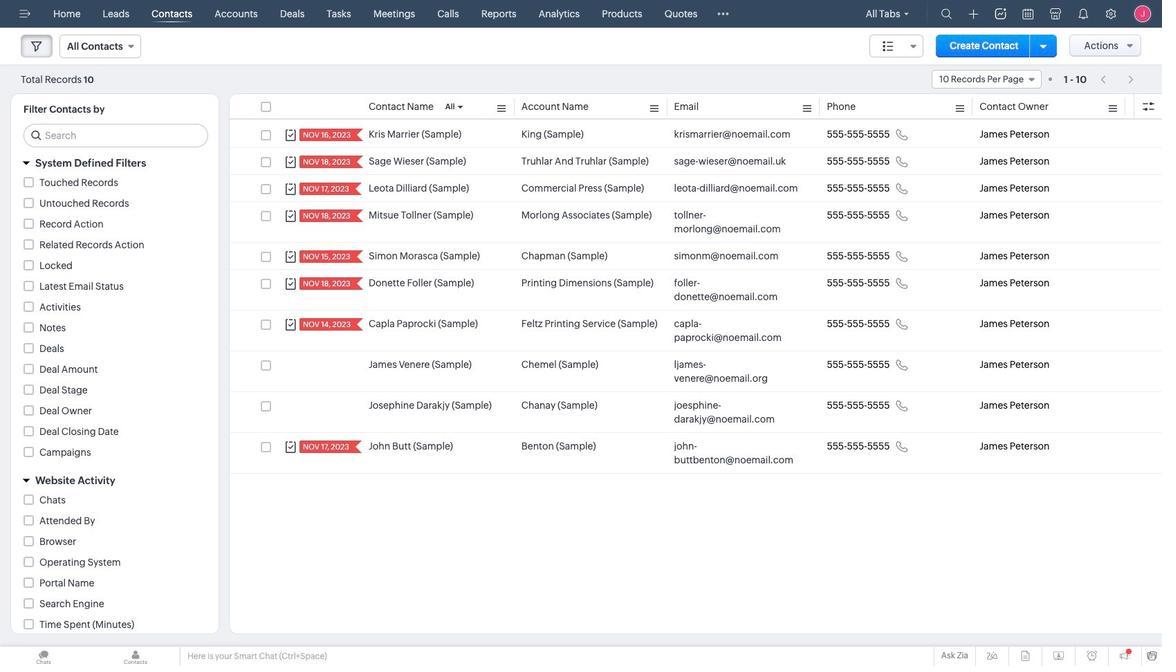 Task type: vqa. For each thing, say whether or not it's contained in the screenshot.
Survey Link
no



Task type: describe. For each thing, give the bounding box(es) containing it.
notifications image
[[1078, 8, 1089, 19]]

search image
[[941, 8, 952, 19]]



Task type: locate. For each thing, give the bounding box(es) containing it.
calendar image
[[1023, 8, 1034, 19]]

chats image
[[0, 647, 87, 666]]

sales motivator image
[[995, 8, 1006, 19]]

quick actions image
[[969, 9, 979, 19]]

contacts image
[[92, 647, 179, 666]]

configure settings image
[[1106, 8, 1117, 19]]

marketplace image
[[1050, 8, 1061, 19]]



